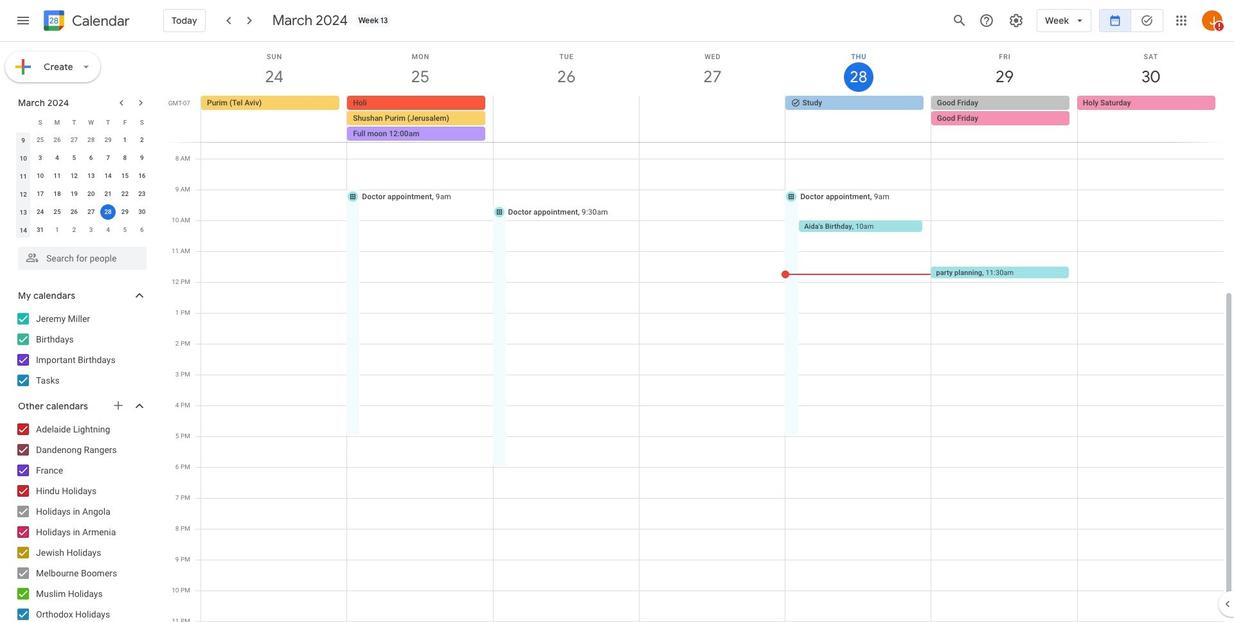 Task type: vqa. For each thing, say whether or not it's contained in the screenshot.
6 column header
no



Task type: describe. For each thing, give the bounding box(es) containing it.
april 2 element
[[66, 222, 82, 238]]

23 element
[[134, 186, 150, 202]]

24 element
[[33, 204, 48, 220]]

settings menu image
[[1009, 13, 1024, 28]]

27 element
[[83, 204, 99, 220]]

Search for people text field
[[26, 247, 139, 270]]

april 4 element
[[100, 222, 116, 238]]

9 element
[[134, 150, 150, 166]]

17 element
[[33, 186, 48, 202]]

22 element
[[117, 186, 133, 202]]

2 element
[[134, 132, 150, 148]]

february 26 element
[[49, 132, 65, 148]]

26 element
[[66, 204, 82, 220]]

6 element
[[83, 150, 99, 166]]

18 element
[[49, 186, 65, 202]]

25 element
[[49, 204, 65, 220]]

4 element
[[49, 150, 65, 166]]

8 element
[[117, 150, 133, 166]]

cell inside row group
[[100, 203, 117, 221]]

21 element
[[100, 186, 116, 202]]

add other calendars image
[[112, 399, 125, 412]]

13 element
[[83, 168, 99, 184]]

row group inside march 2024 grid
[[15, 131, 150, 239]]

calendar element
[[41, 8, 130, 36]]

12 element
[[66, 168, 82, 184]]

my calendars list
[[3, 309, 159, 391]]



Task type: locate. For each thing, give the bounding box(es) containing it.
april 5 element
[[117, 222, 133, 238]]

7 element
[[100, 150, 116, 166]]

heading inside the "calendar" element
[[69, 13, 130, 29]]

20 element
[[83, 186, 99, 202]]

10 element
[[33, 168, 48, 184]]

19 element
[[66, 186, 82, 202]]

april 6 element
[[134, 222, 150, 238]]

None search field
[[0, 242, 159, 270]]

column header inside march 2024 grid
[[15, 113, 32, 131]]

3 element
[[33, 150, 48, 166]]

february 29 element
[[100, 132, 116, 148]]

15 element
[[117, 168, 133, 184]]

row
[[195, 96, 1235, 142], [15, 113, 150, 131], [15, 131, 150, 149], [15, 149, 150, 167], [15, 167, 150, 185], [15, 185, 150, 203], [15, 203, 150, 221], [15, 221, 150, 239]]

14 element
[[100, 168, 116, 184]]

16 element
[[134, 168, 150, 184]]

february 25 element
[[33, 132, 48, 148]]

11 element
[[49, 168, 65, 184]]

28, today element
[[100, 204, 116, 220]]

row group
[[15, 131, 150, 239]]

april 3 element
[[83, 222, 99, 238]]

30 element
[[134, 204, 150, 220]]

1 element
[[117, 132, 133, 148]]

cell
[[347, 96, 493, 142], [493, 96, 639, 142], [639, 96, 786, 142], [932, 96, 1078, 142], [100, 203, 117, 221]]

5 element
[[66, 150, 82, 166]]

29 element
[[117, 204, 133, 220]]

heading
[[69, 13, 130, 29]]

february 28 element
[[83, 132, 99, 148]]

march 2024 grid
[[12, 113, 150, 239]]

column header
[[15, 113, 32, 131]]

february 27 element
[[66, 132, 82, 148]]

april 1 element
[[49, 222, 65, 238]]

main drawer image
[[15, 13, 31, 28]]

other calendars list
[[3, 419, 159, 622]]

31 element
[[33, 222, 48, 238]]

grid
[[165, 42, 1235, 622]]



